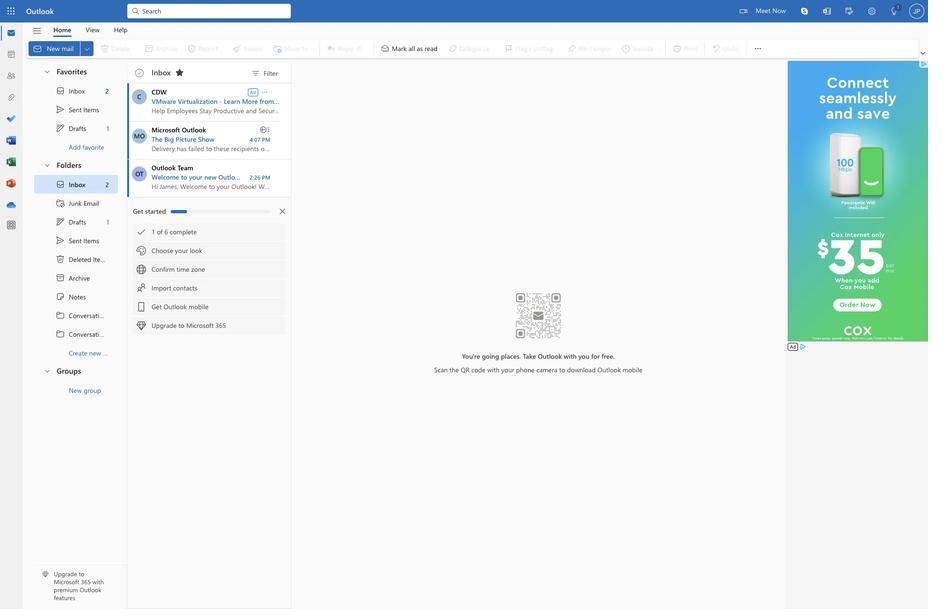 Task type: locate. For each thing, give the bounding box(es) containing it.
meet now
[[756, 6, 786, 15]]

free.
[[602, 352, 615, 361]]

0 vertical spatial inbox
[[152, 67, 171, 77]]

1 vertical spatial upgrade
[[54, 570, 77, 578]]

 inbox up junk
[[56, 180, 86, 189]]

cdw image
[[132, 89, 147, 104]]

1 vertical spatial  button
[[39, 156, 55, 174]]

inbox left 
[[152, 67, 171, 77]]

going
[[482, 352, 499, 361]]

 drafts up add
[[56, 124, 86, 133]]

0 vertical spatial your
[[189, 173, 203, 182]]

1 vertical spatial sent
[[69, 236, 82, 245]]

2 horizontal spatial your
[[502, 365, 514, 374]]


[[381, 44, 390, 53]]

4:07
[[250, 136, 260, 143]]

365 inside message list no conversations selected list box
[[216, 321, 226, 330]]

 down meet
[[754, 44, 763, 53]]

now
[[773, 6, 786, 15]]

0 horizontal spatial 365
[[81, 578, 91, 586]]

1  from the top
[[56, 124, 65, 133]]

1 left jp
[[897, 4, 900, 10]]

mobile
[[189, 302, 209, 311], [623, 365, 643, 374]]

1 vertical spatial 365
[[81, 578, 91, 586]]

1 vertical spatial 
[[56, 217, 65, 226]]

0 horizontal spatial with
[[92, 578, 104, 586]]

 tree item up add
[[34, 119, 118, 138]]

0 vertical spatial cdw
[[152, 88, 167, 96]]

 up 
[[56, 236, 65, 245]]

1 vertical spatial  tree item
[[34, 231, 118, 250]]

1  drafts from the top
[[56, 124, 86, 133]]

items up  deleted items
[[83, 236, 99, 245]]

2  tree item from the top
[[34, 212, 118, 231]]

microsoft outlook image
[[132, 129, 147, 144]]

upgrade for upgrade to microsoft 365 with premium outlook features
[[54, 570, 77, 578]]

 tree item up junk
[[34, 175, 118, 194]]

all
[[409, 44, 415, 53]]

 button up from
[[261, 87, 269, 96]]

 tree item
[[34, 250, 118, 269]]

 button left folders
[[39, 156, 55, 174]]

outlook up 
[[26, 6, 54, 16]]

1 horizontal spatial 
[[754, 44, 763, 53]]

1  inbox from the top
[[56, 86, 85, 95]]


[[891, 7, 898, 15]]

new left 'mail'
[[47, 44, 60, 53]]

choose your look
[[152, 246, 202, 255]]

1 vertical spatial new
[[69, 386, 82, 395]]

 inside message list no conversations selected list box
[[261, 88, 269, 96]]

 down 
[[56, 311, 65, 320]]

inbox 
[[152, 67, 184, 77]]


[[56, 292, 65, 301]]

1  sent items from the top
[[56, 105, 99, 114]]

1 vertical spatial  inbox
[[56, 180, 86, 189]]

 left folders
[[44, 161, 51, 169]]

 down "" on the top of page
[[56, 217, 65, 226]]

download
[[567, 365, 596, 374]]

 inbox down favorites
[[56, 86, 85, 95]]

1  from the top
[[56, 105, 65, 114]]

pm down the 
[[262, 136, 270, 143]]

microsoft
[[152, 125, 180, 134], [186, 321, 214, 330], [54, 578, 79, 586]]

more
[[242, 97, 258, 106]]

 button left groups
[[39, 362, 55, 379]]

inbox down the favorites tree item
[[69, 86, 85, 95]]

1  from the top
[[56, 311, 65, 320]]


[[32, 26, 42, 36]]

1 vertical spatial mobile
[[623, 365, 643, 374]]

1  tree item from the top
[[34, 306, 129, 325]]

 tree item down favorites
[[34, 81, 118, 100]]

0 vertical spatial 
[[56, 124, 65, 133]]

1
[[897, 4, 900, 10], [107, 124, 109, 133], [107, 217, 109, 226], [152, 227, 155, 236]]

 for favorites
[[44, 68, 51, 75]]

history
[[108, 311, 129, 320]]

2 left "c"
[[105, 86, 109, 95]]

1 vertical spatial  tree item
[[34, 175, 118, 194]]

 tree item down junk
[[34, 212, 118, 231]]

to inside you're going places. take outlook with you for free. scan the qr code with your phone camera to download outlook mobile
[[559, 365, 565, 374]]

 tree item
[[34, 100, 118, 119], [34, 231, 118, 250]]

items inside  deleted items
[[93, 255, 109, 264]]

1 left of
[[152, 227, 155, 236]]

 inside the folders tree item
[[44, 161, 51, 169]]

1 vertical spatial  button
[[261, 87, 269, 96]]

2 pm from the top
[[262, 174, 270, 181]]

 down favorites
[[56, 86, 65, 95]]

 down favorites
[[56, 105, 65, 114]]

 button inside groups tree item
[[39, 362, 55, 379]]

 button down  new mail
[[39, 63, 55, 80]]


[[137, 265, 146, 274]]

upgrade inside message list no conversations selected list box
[[152, 321, 177, 330]]

microsoft inside upgrade to microsoft 365 with premium outlook features
[[54, 578, 79, 586]]

microsoft for upgrade to microsoft 365
[[186, 321, 214, 330]]

outlook inside upgrade to microsoft 365 with premium outlook features
[[80, 586, 101, 594]]

1 down the '' tree item
[[107, 217, 109, 226]]

virtualization
[[178, 97, 218, 106]]

1 pm from the top
[[262, 136, 270, 143]]

ot
[[135, 169, 144, 178]]

get left started
[[133, 207, 143, 216]]

2  button from the top
[[39, 156, 55, 174]]

 tree item up deleted
[[34, 231, 118, 250]]

365 inside upgrade to microsoft 365 with premium outlook features
[[81, 578, 91, 586]]

get right 
[[152, 302, 162, 311]]

0 vertical spatial  tree item
[[34, 100, 118, 119]]

1 vertical spatial  drafts
[[56, 217, 86, 226]]

0 horizontal spatial cdw
[[152, 88, 167, 96]]

filter
[[264, 69, 278, 77]]

the big picture show
[[152, 135, 214, 144]]

1 drafts from the top
[[69, 124, 86, 133]]

0 vertical spatial  button
[[39, 63, 55, 80]]

cdw up vmware
[[152, 88, 167, 96]]

microsoft up features
[[54, 578, 79, 586]]

ad up more
[[250, 89, 256, 95]]

 deleted items
[[56, 255, 109, 264]]

to down get outlook mobile
[[179, 321, 185, 330]]

 inside groups tree item
[[44, 367, 51, 375]]

365 for upgrade to microsoft 365 with premium outlook features
[[81, 578, 91, 586]]

pm
[[262, 136, 270, 143], [262, 174, 270, 181]]

to inside upgrade to microsoft 365 with premium outlook features
[[79, 570, 84, 578]]

add favorite tree item
[[34, 138, 118, 156]]

2 sent from the top
[[69, 236, 82, 245]]

ad left set your advertising preferences image
[[790, 343, 796, 350]]

drafts inside favorites tree
[[69, 124, 86, 133]]

with inside upgrade to microsoft 365 with premium outlook features
[[92, 578, 104, 586]]

import
[[152, 284, 171, 292]]

 button down meet
[[749, 39, 768, 58]]

 sent items
[[56, 105, 99, 114], [56, 236, 99, 245]]

1 vertical spatial 
[[56, 236, 65, 245]]

2 vertical spatial  button
[[39, 362, 55, 379]]

 tree item
[[34, 306, 129, 325], [34, 325, 118, 343]]

read
[[425, 44, 438, 53]]

 right 'mail'
[[83, 45, 91, 53]]

0 vertical spatial get
[[133, 207, 143, 216]]


[[868, 7, 876, 15]]

upgrade to microsoft 365 with premium outlook features
[[54, 570, 104, 602]]

0 vertical spatial drafts
[[69, 124, 86, 133]]

group
[[84, 386, 101, 395]]

add favorite
[[69, 142, 104, 151]]

new
[[204, 173, 217, 182], [89, 348, 101, 357]]

progress bar inside message list no conversations selected list box
[[171, 210, 187, 213]]

mo
[[134, 131, 145, 140]]

cdw right from
[[276, 97, 291, 106]]

new group
[[69, 386, 101, 395]]

 inbox inside favorites tree
[[56, 86, 85, 95]]

1 vertical spatial 
[[261, 88, 269, 96]]

1 vertical spatial 2
[[105, 180, 109, 189]]

 tree item inside tree
[[34, 231, 118, 250]]

0 vertical spatial 
[[56, 86, 65, 95]]

items
[[83, 105, 99, 114], [83, 236, 99, 245], [93, 255, 109, 264]]

files image
[[7, 93, 16, 102]]

1 2 from the top
[[105, 86, 109, 95]]

0 horizontal spatial microsoft
[[54, 578, 79, 586]]

to for welcome to your new outlook.com account
[[181, 173, 187, 182]]

1 horizontal spatial mobile
[[623, 365, 643, 374]]

sent up add
[[69, 105, 82, 114]]

 button for favorites
[[39, 63, 55, 80]]

favorites
[[57, 66, 87, 76]]

 tree item
[[34, 81, 118, 100], [34, 175, 118, 194]]

items up favorite
[[83, 105, 99, 114]]

more apps image
[[7, 221, 16, 230]]

phone
[[516, 365, 535, 374]]

choose
[[152, 246, 173, 255]]

0 vertical spatial  inbox
[[56, 86, 85, 95]]

 up from
[[261, 88, 269, 96]]

progress bar
[[171, 210, 187, 213]]

2  from the top
[[56, 329, 65, 339]]

drafts down  junk email on the left of page
[[69, 217, 86, 226]]

0 vertical spatial sent
[[69, 105, 82, 114]]

 tree item down the favorites tree item
[[34, 100, 118, 119]]


[[56, 124, 65, 133], [56, 217, 65, 226]]

0 horizontal spatial 
[[261, 88, 269, 96]]

learn
[[224, 97, 240, 106]]

2  sent items from the top
[[56, 236, 99, 245]]

1 horizontal spatial get
[[152, 302, 162, 311]]

0 vertical spatial 2
[[105, 86, 109, 95]]

 filter
[[251, 69, 278, 78]]

outlook
[[26, 6, 54, 16], [182, 125, 206, 134], [152, 163, 176, 172], [164, 302, 187, 311], [538, 352, 562, 361], [598, 365, 621, 374], [80, 586, 101, 594]]

6
[[165, 227, 168, 236]]

0 vertical spatial pm
[[262, 136, 270, 143]]

2 vertical spatial inbox
[[69, 180, 86, 189]]

0 horizontal spatial  button
[[261, 87, 269, 96]]

0 horizontal spatial new
[[47, 44, 60, 53]]

2  tree item from the top
[[34, 231, 118, 250]]

1 vertical spatial your
[[175, 246, 188, 255]]

2 2 from the top
[[105, 180, 109, 189]]

2 drafts from the top
[[69, 217, 86, 226]]

confirm
[[152, 265, 175, 274]]

account
[[259, 173, 282, 182]]

0 vertical spatial items
[[83, 105, 99, 114]]

 up "" on the top of page
[[56, 180, 65, 189]]

outlook right the 'premium'
[[80, 586, 101, 594]]

 sent items down the favorites tree item
[[56, 105, 99, 114]]

2  inbox from the top
[[56, 180, 86, 189]]

2 inside favorites tree
[[105, 86, 109, 95]]

favorites tree item
[[34, 63, 118, 81]]

upgrade right 
[[152, 321, 177, 330]]

Select a conversation checkbox
[[129, 160, 152, 182]]

 tree item
[[34, 119, 118, 138], [34, 212, 118, 231]]

 tree item down "notes"
[[34, 306, 129, 325]]

1 sent from the top
[[69, 105, 82, 114]]

tab list
[[46, 22, 135, 37]]

1 vertical spatial with
[[487, 365, 500, 374]]

1 vertical spatial new
[[89, 348, 101, 357]]


[[33, 44, 42, 53]]

microsoft down get outlook mobile
[[186, 321, 214, 330]]

to right "premium features" icon
[[79, 570, 84, 578]]

1 horizontal spatial your
[[189, 173, 203, 182]]

items right deleted
[[93, 255, 109, 264]]

 tree item
[[34, 269, 118, 287]]

microsoft for upgrade to microsoft 365 with premium outlook features
[[54, 578, 79, 586]]

items inside favorites tree
[[83, 105, 99, 114]]

c
[[137, 92, 141, 101]]

upgrade inside upgrade to microsoft 365 with premium outlook features
[[54, 570, 77, 578]]

1 horizontal spatial  button
[[749, 39, 768, 58]]

1 vertical spatial drafts
[[69, 217, 86, 226]]

0 vertical spatial with
[[564, 352, 577, 361]]

to for upgrade to microsoft 365 with premium outlook features
[[79, 570, 84, 578]]

1 vertical spatial microsoft
[[186, 321, 214, 330]]

your down places.
[[502, 365, 514, 374]]

2  from the top
[[56, 180, 65, 189]]

2 horizontal spatial microsoft
[[186, 321, 214, 330]]

 inside the favorites tree item
[[44, 68, 51, 75]]

 button inside the folders tree item
[[39, 156, 55, 174]]

1 horizontal spatial new
[[204, 173, 217, 182]]

0 vertical spatial mobile
[[189, 302, 209, 311]]

1 vertical spatial 
[[56, 180, 65, 189]]

 down  new mail
[[44, 68, 51, 75]]

 for 
[[56, 329, 65, 339]]

1 vertical spatial  tree item
[[34, 212, 118, 231]]

1 vertical spatial pm
[[262, 174, 270, 181]]

sent inside tree
[[69, 236, 82, 245]]

1  from the top
[[56, 86, 65, 95]]

1 vertical spatial cdw
[[276, 97, 291, 106]]

1 vertical spatial 
[[56, 329, 65, 339]]

0 vertical spatial new
[[204, 173, 217, 182]]

favorites tree
[[34, 59, 118, 156]]

0 vertical spatial microsoft
[[152, 125, 180, 134]]

2 vertical spatial your
[[502, 365, 514, 374]]

1 vertical spatial inbox
[[69, 86, 85, 95]]

inbox up  junk email on the left of page
[[69, 180, 86, 189]]

1 horizontal spatial ad
[[790, 343, 796, 350]]

0 vertical spatial 
[[56, 105, 65, 114]]

word image
[[7, 136, 16, 146]]

0 vertical spatial upgrade
[[152, 321, 177, 330]]

0 vertical spatial  button
[[749, 39, 768, 58]]

0 vertical spatial 365
[[216, 321, 226, 330]]

0 horizontal spatial get
[[133, 207, 143, 216]]

mark
[[392, 44, 407, 53]]

1 vertical spatial  sent items
[[56, 236, 99, 245]]

1 left mo on the left top of the page
[[107, 124, 109, 133]]

people image
[[7, 72, 16, 81]]

sent up  tree item
[[69, 236, 82, 245]]

2  drafts from the top
[[56, 217, 86, 226]]

create new folder tree item
[[34, 343, 120, 362]]

with right the 'premium'
[[92, 578, 104, 586]]

onedrive image
[[7, 201, 16, 210]]

 button inside the favorites tree item
[[39, 63, 55, 80]]

1 horizontal spatial upgrade
[[152, 321, 177, 330]]

tree inside 'application'
[[34, 175, 129, 362]]

0 horizontal spatial new
[[89, 348, 101, 357]]

1  tree item from the top
[[34, 100, 118, 119]]

0 vertical spatial 
[[56, 311, 65, 320]]

0 horizontal spatial mobile
[[189, 302, 209, 311]]

0 vertical spatial  drafts
[[56, 124, 86, 133]]

 inside tree
[[56, 180, 65, 189]]

tree
[[34, 175, 129, 362]]

with left the you
[[564, 352, 577, 361]]

2 left outlook team image
[[105, 180, 109, 189]]

 for first  tree item from the bottom
[[56, 180, 65, 189]]

inbox inside inbox 
[[152, 67, 171, 77]]

1 vertical spatial get
[[152, 302, 162, 311]]

-
[[220, 97, 222, 106]]


[[56, 86, 65, 95], [56, 180, 65, 189]]

 for 2nd  tree item from the bottom
[[56, 86, 65, 95]]

 tree item
[[34, 194, 118, 212]]

3  button from the top
[[39, 362, 55, 379]]

1 horizontal spatial microsoft
[[152, 125, 180, 134]]

inbox inside favorites tree
[[69, 86, 85, 95]]

new group tree item
[[34, 381, 118, 400]]

pm right 2:26
[[262, 174, 270, 181]]

 for  conversation history
[[56, 311, 65, 320]]


[[137, 284, 146, 293]]

1 inside tree
[[107, 217, 109, 226]]

1 inside  1
[[897, 4, 900, 10]]

0 horizontal spatial upgrade
[[54, 570, 77, 578]]


[[175, 68, 184, 77]]

1 horizontal spatial 365
[[216, 321, 226, 330]]

1 inside message list no conversations selected list box
[[152, 227, 155, 236]]


[[280, 209, 285, 214]]

1  button from the top
[[39, 63, 55, 80]]

application
[[0, 0, 928, 609]]

0 horizontal spatial ad
[[250, 89, 256, 95]]

 button
[[839, 0, 861, 24]]

4:07 pm
[[250, 136, 270, 143]]

conversation
[[69, 311, 107, 320]]

microsoft up big at the left
[[152, 125, 180, 134]]

your down team
[[189, 173, 203, 182]]

 up add favorite tree item
[[56, 124, 65, 133]]

your left look
[[175, 246, 188, 255]]

 left groups
[[44, 367, 51, 375]]


[[137, 227, 146, 237]]

0 vertical spatial 
[[754, 44, 763, 53]]

drafts
[[69, 124, 86, 133], [69, 217, 86, 226]]

drafts up add favorite tree item
[[69, 124, 86, 133]]

1 horizontal spatial with
[[487, 365, 500, 374]]

 inside favorites tree
[[56, 86, 65, 95]]

0 vertical spatial  tree item
[[34, 81, 118, 100]]

ad inside message list no conversations selected list box
[[250, 89, 256, 95]]

 tree item up create
[[34, 325, 118, 343]]

1  tree item from the top
[[34, 119, 118, 138]]

 up create new folder tree item
[[56, 329, 65, 339]]


[[56, 255, 65, 264]]

upgrade up the 'premium'
[[54, 570, 77, 578]]

new left outlook.com
[[204, 173, 217, 182]]

premium
[[54, 586, 78, 594]]

your inside you're going places. take outlook with you for free. scan the qr code with your phone camera to download outlook mobile
[[502, 365, 514, 374]]

2 vertical spatial items
[[93, 255, 109, 264]]

get started
[[133, 207, 166, 216]]

1 horizontal spatial new
[[69, 386, 82, 395]]

new left folder
[[89, 348, 101, 357]]


[[131, 7, 140, 16]]


[[754, 44, 763, 53], [261, 88, 269, 96]]

inbox
[[152, 67, 171, 77], [69, 86, 85, 95], [69, 180, 86, 189]]


[[136, 69, 143, 76]]

0 vertical spatial  tree item
[[34, 119, 118, 138]]

365
[[216, 321, 226, 330], [81, 578, 91, 586]]

0 vertical spatial ad
[[250, 89, 256, 95]]

tree containing 
[[34, 175, 129, 362]]

to right camera
[[559, 365, 565, 374]]

upgrade to microsoft 365
[[152, 321, 226, 330]]

to down team
[[181, 173, 187, 182]]

complete
[[170, 227, 197, 236]]

 drafts down junk
[[56, 217, 86, 226]]

2  from the top
[[56, 236, 65, 245]]

2 for 2nd  tree item from the bottom
[[105, 86, 109, 95]]

outlook link
[[26, 0, 54, 22]]

with down "going"
[[487, 365, 500, 374]]

2 vertical spatial with
[[92, 578, 104, 586]]

0 vertical spatial new
[[47, 44, 60, 53]]

you're
[[462, 352, 480, 361]]

email
[[84, 199, 99, 208]]

 sent items up  tree item
[[56, 236, 99, 245]]


[[56, 198, 65, 208]]

1 of 6 complete
[[152, 227, 197, 236]]

new left group
[[69, 386, 82, 395]]

excel image
[[7, 158, 16, 167]]

0 vertical spatial  sent items
[[56, 105, 99, 114]]

2 vertical spatial microsoft
[[54, 578, 79, 586]]



Task type: describe. For each thing, give the bounding box(es) containing it.
for
[[591, 352, 600, 361]]

1 vertical spatial items
[[83, 236, 99, 245]]


[[56, 273, 65, 283]]

import contacts
[[152, 284, 197, 292]]

new inside  new mail
[[47, 44, 60, 53]]

2  tree item from the top
[[34, 175, 118, 194]]

application containing outlook
[[0, 0, 928, 609]]

pm for the big picture show
[[262, 136, 270, 143]]

create
[[69, 348, 87, 357]]

2:26
[[250, 174, 260, 181]]

to for upgrade to microsoft 365
[[179, 321, 185, 330]]

 button
[[275, 204, 290, 219]]

mobile inside you're going places. take outlook with you for free. scan the qr code with your phone camera to download outlook mobile
[[623, 365, 643, 374]]

 button
[[919, 49, 927, 58]]

new inside tree item
[[69, 386, 82, 395]]

 for  dropdown button inside the message list no conversations selected list box
[[261, 88, 269, 96]]

outlook team image
[[132, 167, 147, 182]]

left-rail-appbar navigation
[[2, 22, 21, 216]]

groups
[[57, 366, 81, 376]]

message list no conversations selected list box
[[127, 83, 291, 609]]

 mark all as read
[[381, 44, 438, 53]]

powerpoint image
[[7, 179, 16, 189]]


[[921, 51, 926, 56]]

mail image
[[7, 29, 16, 38]]

picture
[[176, 135, 196, 144]]

 conversation history
[[56, 311, 129, 320]]

move & delete group
[[29, 39, 318, 58]]

scan
[[434, 365, 448, 374]]

outlook inside outlook banner
[[26, 6, 54, 16]]

pm for welcome to your new outlook.com account
[[262, 174, 270, 181]]

 drafts inside favorites tree
[[56, 124, 86, 133]]

sent inside favorites tree
[[69, 105, 82, 114]]

view
[[86, 25, 99, 34]]

 button for groups
[[39, 362, 55, 379]]

outlook up camera
[[538, 352, 562, 361]]

favorite
[[83, 142, 104, 151]]

folders
[[57, 160, 81, 170]]

qr
[[461, 365, 470, 374]]


[[251, 69, 260, 78]]

1 inside favorites tree
[[107, 124, 109, 133]]

folders tree item
[[34, 156, 118, 175]]

notes
[[69, 292, 86, 301]]

jp
[[914, 8, 921, 15]]

Select all messages checkbox
[[133, 66, 146, 80]]


[[137, 321, 146, 330]]

outlook team
[[152, 163, 193, 172]]

2 for first  tree item from the bottom
[[105, 180, 109, 189]]

 button
[[28, 23, 46, 39]]

code
[[472, 365, 486, 374]]

 search field
[[127, 0, 291, 21]]

2 horizontal spatial with
[[564, 352, 577, 361]]

1  tree item from the top
[[34, 81, 118, 100]]

the
[[450, 365, 459, 374]]

 for folders
[[44, 161, 51, 169]]

 for groups
[[44, 367, 51, 375]]

get for get started
[[133, 207, 143, 216]]

create new folder
[[69, 348, 120, 357]]

get for get outlook mobile
[[152, 302, 162, 311]]

Select a conversation checkbox
[[129, 122, 152, 144]]

 inbox for 2nd  tree item from the bottom
[[56, 86, 85, 95]]

 1
[[891, 4, 900, 15]]


[[137, 246, 146, 255]]

outlook down free.
[[598, 365, 621, 374]]

tab list containing home
[[46, 22, 135, 37]]

inbox heading
[[152, 62, 187, 83]]

2  tree item from the top
[[34, 325, 118, 343]]

mobile inside message list no conversations selected list box
[[189, 302, 209, 311]]

tags group
[[376, 39, 664, 58]]

 sent items inside favorites tree
[[56, 105, 99, 114]]

meet
[[756, 6, 771, 15]]

as
[[417, 44, 423, 53]]

Search for email, meetings, files and more. field
[[141, 6, 285, 16]]


[[137, 302, 146, 312]]

the
[[152, 135, 163, 144]]

confirm time zone
[[152, 265, 205, 274]]

outlook banner
[[0, 0, 928, 24]]

welcome to your new outlook.com account
[[152, 173, 282, 182]]

 button
[[861, 0, 883, 24]]

outlook down the import contacts at left top
[[164, 302, 187, 311]]

time
[[177, 265, 189, 274]]

outlook up the picture
[[182, 125, 206, 134]]

camera
[[537, 365, 558, 374]]

0 horizontal spatial your
[[175, 246, 188, 255]]

take
[[523, 352, 536, 361]]

1 vertical spatial ad
[[790, 343, 796, 350]]

message list section
[[127, 60, 291, 609]]

folder
[[103, 348, 120, 357]]


[[260, 125, 270, 135]]

 inside dropdown button
[[83, 45, 91, 53]]

help button
[[107, 22, 135, 37]]

1 horizontal spatial cdw
[[276, 97, 291, 106]]

premium features image
[[42, 572, 49, 578]]

mail
[[62, 44, 74, 53]]

big
[[164, 135, 174, 144]]

 button for folders
[[39, 156, 55, 174]]

 inbox for first  tree item from the bottom
[[56, 180, 86, 189]]

set your advertising preferences image
[[800, 343, 807, 350]]

outlook up welcome
[[152, 163, 176, 172]]

365 for upgrade to microsoft 365
[[216, 321, 226, 330]]

jp button
[[906, 0, 928, 22]]

vmware
[[152, 97, 176, 106]]

 inside favorites tree
[[56, 105, 65, 114]]

team
[[178, 163, 193, 172]]

 tree item
[[34, 287, 118, 306]]

you're going places. take outlook with you for free. scan the qr code with your phone camera to download outlook mobile
[[434, 352, 643, 374]]

to do image
[[7, 115, 16, 124]]

 button
[[816, 0, 839, 24]]

vmware virtualization - learn more from cdw
[[152, 97, 291, 106]]

 inside favorites tree
[[56, 124, 65, 133]]

deleted
[[69, 255, 91, 264]]

 for top  dropdown button
[[754, 44, 763, 53]]


[[801, 7, 809, 15]]

2:26 pm
[[250, 174, 270, 181]]

 button
[[794, 0, 816, 22]]

junk
[[69, 199, 82, 208]]

archive
[[69, 274, 90, 282]]

welcome
[[152, 173, 179, 182]]


[[846, 7, 854, 15]]

zone
[[191, 265, 205, 274]]

calendar image
[[7, 50, 16, 59]]

microsoft outlook
[[152, 125, 206, 134]]

new inside message list no conversations selected list box
[[204, 173, 217, 182]]

new inside tree item
[[89, 348, 101, 357]]

view button
[[79, 22, 107, 37]]

upgrade for upgrade to microsoft 365
[[152, 321, 177, 330]]

 new mail
[[33, 44, 74, 53]]

2  from the top
[[56, 217, 65, 226]]

 button inside message list no conversations selected list box
[[261, 87, 269, 96]]

from
[[260, 97, 274, 106]]


[[740, 7, 747, 15]]

groups tree item
[[34, 362, 118, 381]]

add
[[69, 142, 81, 151]]

show
[[198, 135, 214, 144]]


[[135, 69, 144, 77]]

started
[[145, 207, 166, 216]]

home button
[[46, 22, 78, 37]]

you
[[579, 352, 590, 361]]

home
[[53, 25, 71, 34]]



Task type: vqa. For each thing, say whether or not it's contained in the screenshot.
first  Drafts
yes



